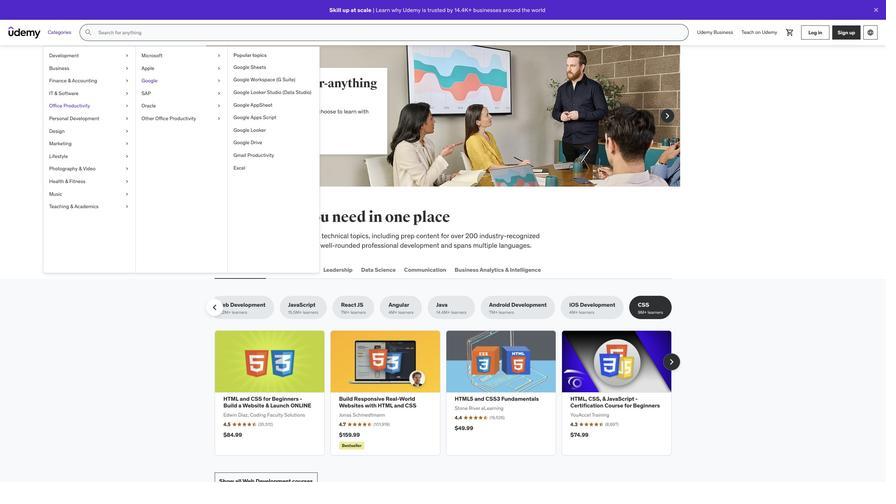Task type: describe. For each thing, give the bounding box(es) containing it.
xsmall image for photography & video
[[124, 166, 130, 173]]

gmail productivity link
[[228, 149, 320, 162]]

google apps script
[[234, 114, 276, 121]]

request a demo link
[[240, 129, 291, 146]]

excel
[[234, 165, 246, 171]]

html and css for beginners - build a website & launch online
[[224, 396, 311, 410]]

studio
[[267, 89, 282, 96]]

xsmall image for personal development
[[124, 115, 130, 122]]

udemy business
[[698, 29, 734, 35]]

xsmall image for teaching & academics
[[124, 204, 130, 211]]

microsoft link
[[136, 50, 228, 62]]

business link
[[44, 62, 136, 75]]

& right health
[[65, 178, 68, 185]]

learners inside the css 9m+ learners
[[648, 310, 664, 316]]

xsmall image for design
[[124, 128, 130, 135]]

udemy inside build ready-for-anything teams see why leading organizations choose to learn with udemy business.
[[240, 116, 258, 123]]

learners inside the react js 7m+ learners
[[351, 310, 366, 316]]

build inside html and css for beginners - build a website & launch online
[[224, 403, 237, 410]]

accounting
[[72, 78, 97, 84]]

google workspace (g suite) link
[[228, 74, 320, 86]]

covering critical workplace skills to technical topics, including prep content for over 200 industry-recognized certifications, our catalog supports well-rounded professional development and spans multiple languages.
[[215, 232, 540, 250]]

ios
[[570, 302, 579, 309]]

ready-
[[273, 76, 308, 91]]

looker for google looker
[[251, 127, 266, 133]]

learners inside android development 7m+ learners
[[499, 310, 514, 316]]

responsive
[[354, 396, 385, 403]]

xsmall image for lifestyle
[[124, 153, 130, 160]]

teaching & academics link
[[44, 201, 136, 213]]

css inside html and css for beginners - build a website & launch online
[[251, 396, 262, 403]]

categories button
[[44, 24, 76, 41]]

leadership button
[[322, 262, 354, 279]]

javascript inside html, css, & javascript - certification course for beginners
[[607, 396, 635, 403]]

skills inside the covering critical workplace skills to technical topics, including prep content for over 200 industry-recognized certifications, our catalog supports well-rounded professional development and spans multiple languages.
[[297, 232, 313, 240]]

marketing link
[[44, 138, 136, 150]]

photography & video link
[[44, 163, 136, 176]]

html inside html and css for beginners - build a website & launch online
[[224, 396, 239, 403]]

google for google
[[142, 78, 158, 84]]

learners inside ios development 4m+ learners
[[579, 310, 595, 316]]

personal
[[49, 115, 69, 122]]

google element
[[228, 47, 320, 273]]

catalog
[[268, 241, 291, 250]]

looker for google looker studio (data studio)
[[251, 89, 266, 96]]

design link
[[44, 125, 136, 138]]

our
[[257, 241, 267, 250]]

web development 12.2m+ learners
[[217, 302, 266, 316]]

teach
[[742, 29, 755, 35]]

popular
[[234, 52, 251, 58]]

professional
[[362, 241, 399, 250]]

and inside html and css for beginners - build a website & launch online
[[240, 396, 250, 403]]

google for google apps script
[[234, 114, 250, 121]]

teach on udemy link
[[738, 24, 782, 41]]

certifications
[[279, 266, 315, 273]]

0 vertical spatial skills
[[263, 208, 301, 227]]

choose
[[318, 108, 336, 115]]

7m+ for react js
[[341, 310, 350, 316]]

java
[[437, 302, 448, 309]]

log in
[[809, 29, 823, 36]]

submit search image
[[84, 28, 93, 37]]

|
[[373, 6, 375, 13]]

business for business
[[49, 65, 69, 71]]

business analytics & intelligence
[[455, 266, 541, 273]]

- inside html and css for beginners - build a website & launch online
[[300, 396, 302, 403]]

xsmall image for development
[[124, 52, 130, 59]]

& inside html, css, & javascript - certification course for beginners
[[603, 396, 606, 403]]

google for google appsheet
[[234, 102, 250, 108]]

angular 4m+ learners
[[389, 302, 414, 316]]

html and css for beginners - build a website & launch online link
[[224, 396, 311, 410]]

languages.
[[499, 241, 532, 250]]

with inside build ready-for-anything teams see why leading organizations choose to learn with udemy business.
[[358, 108, 369, 115]]

personal development link
[[44, 113, 136, 125]]

why for |
[[392, 6, 402, 13]]

7m+ for android development
[[489, 310, 498, 316]]

apps
[[251, 114, 262, 121]]

previous image
[[209, 302, 220, 314]]

log in link
[[802, 25, 830, 40]]

log
[[809, 29, 817, 36]]

design
[[49, 128, 65, 134]]

to inside the covering critical workplace skills to technical topics, including prep content for over 200 industry-recognized certifications, our catalog supports well-rounded professional development and spans multiple languages.
[[314, 232, 320, 240]]

google for google looker
[[234, 127, 250, 133]]

sap
[[142, 90, 151, 97]]

around
[[503, 6, 521, 13]]

leading
[[263, 108, 281, 115]]

a inside html and css for beginners - build a website & launch online
[[238, 403, 242, 410]]

web for web development 12.2m+ learners
[[217, 302, 229, 309]]

place
[[413, 208, 450, 227]]

build ready-for-anything teams see why leading organizations choose to learn with udemy business.
[[240, 76, 378, 123]]

need
[[332, 208, 366, 227]]

css,
[[589, 396, 602, 403]]

google link
[[136, 75, 228, 87]]

workplace
[[265, 232, 296, 240]]

health & fitness link
[[44, 176, 136, 188]]

fitness
[[69, 178, 86, 185]]

multiple
[[473, 241, 498, 250]]

xsmall image for google
[[216, 78, 222, 85]]

& left software on the left top
[[54, 90, 57, 97]]

close image
[[873, 6, 880, 13]]

14.4m+
[[437, 310, 450, 316]]

& inside html and css for beginners - build a website & launch online
[[266, 403, 269, 410]]

sheets
[[251, 64, 266, 70]]

all the skills you need in one place
[[215, 208, 450, 227]]

web development
[[216, 266, 265, 273]]

up for skill
[[343, 6, 350, 13]]

and inside the covering critical workplace skills to technical topics, including prep content for over 200 industry-recognized certifications, our catalog supports well-rounded professional development and spans multiple languages.
[[441, 241, 452, 250]]

200
[[466, 232, 478, 240]]

build for websites
[[339, 396, 353, 403]]

12.2m+
[[217, 310, 231, 316]]

prep
[[401, 232, 415, 240]]

9m+
[[638, 310, 647, 316]]

world
[[532, 6, 546, 13]]

0 vertical spatial next image
[[662, 110, 673, 122]]

and inside build responsive real-world websites with html and css
[[394, 403, 404, 410]]

intelligence
[[510, 266, 541, 273]]

personal development
[[49, 115, 99, 122]]

businesses
[[474, 6, 502, 13]]

google looker
[[234, 127, 266, 133]]

beginners inside html, css, & javascript - certification course for beginners
[[633, 403, 660, 410]]

& right finance
[[68, 78, 71, 84]]

xsmall image for other office productivity
[[216, 115, 222, 122]]

android development 7m+ learners
[[489, 302, 547, 316]]

google for google workspace (g suite)
[[234, 77, 250, 83]]

it for it & software
[[49, 90, 53, 97]]

fundamentals
[[502, 396, 539, 403]]

html5
[[455, 396, 474, 403]]

teaching
[[49, 204, 69, 210]]

html5 and css3 fundamentals link
[[455, 396, 539, 403]]

(data
[[283, 89, 295, 96]]

you
[[304, 208, 330, 227]]

xsmall image for marketing
[[124, 141, 130, 148]]

for inside html, css, & javascript - certification course for beginners
[[625, 403, 632, 410]]

learn
[[344, 108, 357, 115]]

0 vertical spatial business
[[714, 29, 734, 35]]

topics
[[252, 52, 267, 58]]

udemy business link
[[693, 24, 738, 41]]

lifestyle link
[[44, 150, 136, 163]]

1 vertical spatial the
[[238, 208, 261, 227]]

organizations
[[283, 108, 317, 115]]



Task type: vqa. For each thing, say whether or not it's contained in the screenshot.


Task type: locate. For each thing, give the bounding box(es) containing it.
up right sign
[[850, 29, 856, 36]]

with right learn
[[358, 108, 369, 115]]

xsmall image inside microsoft link
[[216, 52, 222, 59]]

1 horizontal spatial css
[[405, 403, 417, 410]]

1 horizontal spatial -
[[636, 396, 638, 403]]

0 vertical spatial office
[[49, 103, 62, 109]]

1 vertical spatial why
[[251, 108, 261, 115]]

for left over
[[441, 232, 450, 240]]

the left world
[[522, 6, 530, 13]]

& left launch
[[266, 403, 269, 410]]

html inside build responsive real-world websites with html and css
[[378, 403, 393, 410]]

4 learners from the left
[[398, 310, 414, 316]]

4m+
[[389, 310, 397, 316], [570, 310, 578, 316]]

7m+
[[341, 310, 350, 316], [489, 310, 498, 316]]

javascript up 15.5m+
[[288, 302, 316, 309]]

1 vertical spatial office
[[155, 115, 168, 122]]

all
[[215, 208, 235, 227]]

7m+ down react
[[341, 310, 350, 316]]

for inside html and css for beginners - build a website & launch online
[[263, 396, 271, 403]]

1 vertical spatial productivity
[[170, 115, 196, 122]]

office up personal
[[49, 103, 62, 109]]

7 learners from the left
[[579, 310, 595, 316]]

previous image
[[213, 110, 225, 122]]

4m+ down ios
[[570, 310, 578, 316]]

0 horizontal spatial 7m+
[[341, 310, 350, 316]]

technical
[[322, 232, 349, 240]]

& right "analytics"
[[505, 266, 509, 273]]

xsmall image inside it & software link
[[124, 90, 130, 97]]

excel link
[[228, 162, 320, 175]]

google up gmail
[[234, 140, 250, 146]]

office inside other office productivity link
[[155, 115, 168, 122]]

xsmall image for microsoft
[[216, 52, 222, 59]]

looker inside google looker link
[[251, 127, 266, 133]]

2 4m+ from the left
[[570, 310, 578, 316]]

xsmall image for it & software
[[124, 90, 130, 97]]

analytics
[[480, 266, 504, 273]]

one
[[385, 208, 411, 227]]

web down certifications,
[[216, 266, 228, 273]]

xsmall image inside google link
[[216, 78, 222, 85]]

0 horizontal spatial html
[[224, 396, 239, 403]]

google sheets
[[234, 64, 266, 70]]

xsmall image inside office productivity link
[[124, 103, 130, 110]]

6 learners from the left
[[499, 310, 514, 316]]

drive
[[251, 140, 262, 146]]

web inside button
[[216, 266, 228, 273]]

1 horizontal spatial build
[[240, 76, 271, 91]]

web inside web development 12.2m+ learners
[[217, 302, 229, 309]]

launch
[[270, 403, 290, 410]]

skills up workplace
[[263, 208, 301, 227]]

1 vertical spatial to
[[314, 232, 320, 240]]

website
[[243, 403, 264, 410]]

0 horizontal spatial in
[[369, 208, 383, 227]]

content
[[416, 232, 440, 240]]

online
[[291, 403, 311, 410]]

google up google appsheet on the top left of page
[[234, 89, 250, 96]]

why inside build ready-for-anything teams see why leading organizations choose to learn with udemy business.
[[251, 108, 261, 115]]

1 horizontal spatial why
[[392, 6, 402, 13]]

javascript inside javascript 15.5m+ learners
[[288, 302, 316, 309]]

build left responsive
[[339, 396, 353, 403]]

google looker link
[[228, 124, 320, 137]]

development right ios
[[580, 302, 616, 309]]

xsmall image inside apple 'link'
[[216, 65, 222, 72]]

business left teach
[[714, 29, 734, 35]]

1 horizontal spatial in
[[819, 29, 823, 36]]

2 horizontal spatial css
[[638, 302, 650, 309]]

xsmall image inside finance & accounting link
[[124, 78, 130, 85]]

4m+ inside angular 4m+ learners
[[389, 310, 397, 316]]

1 vertical spatial skills
[[297, 232, 313, 240]]

3 learners from the left
[[351, 310, 366, 316]]

world
[[400, 396, 415, 403]]

1 vertical spatial it
[[273, 266, 278, 273]]

Search for anything text field
[[97, 27, 680, 39]]

photography
[[49, 166, 78, 172]]

0 horizontal spatial build
[[224, 403, 237, 410]]

1 horizontal spatial business
[[455, 266, 479, 273]]

beginners right course
[[633, 403, 660, 410]]

0 vertical spatial it
[[49, 90, 53, 97]]

development right android
[[512, 302, 547, 309]]

development inside development "link"
[[49, 52, 79, 59]]

development inside android development 7m+ learners
[[512, 302, 547, 309]]

development
[[400, 241, 440, 250]]

0 vertical spatial up
[[343, 6, 350, 13]]

2 horizontal spatial for
[[625, 403, 632, 410]]

development inside personal development link
[[70, 115, 99, 122]]

the
[[522, 6, 530, 13], [238, 208, 261, 227]]

covering
[[215, 232, 242, 240]]

0 vertical spatial a
[[268, 134, 271, 141]]

to left learn
[[338, 108, 343, 115]]

development down certifications,
[[229, 266, 265, 273]]

google sheets link
[[228, 61, 320, 74]]

javascript 15.5m+ learners
[[288, 302, 319, 316]]

business for business analytics & intelligence
[[455, 266, 479, 273]]

office productivity
[[49, 103, 90, 109]]

why right learn
[[392, 6, 402, 13]]

script
[[263, 114, 276, 121]]

to up the 'supports'
[[314, 232, 320, 240]]

google up google drive
[[234, 127, 250, 133]]

css up 9m+
[[638, 302, 650, 309]]

why right see
[[251, 108, 261, 115]]

0 horizontal spatial javascript
[[288, 302, 316, 309]]

looker up appsheet at top
[[251, 89, 266, 96]]

google for google sheets
[[234, 64, 250, 70]]

0 horizontal spatial business
[[49, 65, 69, 71]]

other office productivity link
[[136, 113, 228, 125]]

development inside ios development 4m+ learners
[[580, 302, 616, 309]]

apple link
[[136, 62, 228, 75]]

to inside build ready-for-anything teams see why leading organizations choose to learn with udemy business.
[[338, 108, 343, 115]]

build down sheets
[[240, 76, 271, 91]]

with right the websites
[[365, 403, 377, 410]]

8 learners from the left
[[648, 310, 664, 316]]

certification
[[571, 403, 604, 410]]

xsmall image inside sap link
[[216, 90, 222, 97]]

google looker studio (data studio) link
[[228, 86, 320, 99]]

beginners inside html and css for beginners - build a website & launch online
[[272, 396, 299, 403]]

shopping cart with 0 items image
[[786, 28, 795, 37]]

google down popular
[[234, 64, 250, 70]]

next image
[[662, 110, 673, 122], [666, 357, 678, 368]]

xsmall image for health & fitness
[[124, 178, 130, 185]]

learners inside javascript 15.5m+ learners
[[303, 310, 319, 316]]

in up including
[[369, 208, 383, 227]]

build inside build responsive real-world websites with html and css
[[339, 396, 353, 403]]

1 vertical spatial next image
[[666, 357, 678, 368]]

1 horizontal spatial to
[[338, 108, 343, 115]]

development for web development
[[229, 266, 265, 273]]

business analytics & intelligence button
[[454, 262, 543, 279]]

xsmall image inside oracle link
[[216, 103, 222, 110]]

2 vertical spatial productivity
[[248, 152, 274, 159]]

5 learners from the left
[[451, 310, 467, 316]]

google left apps
[[234, 114, 250, 121]]

1 learners from the left
[[232, 310, 247, 316]]

1 - from the left
[[300, 396, 302, 403]]

productivity for gmail productivity
[[248, 152, 274, 159]]

1 horizontal spatial it
[[273, 266, 278, 273]]

business inside 'button'
[[455, 266, 479, 273]]

xsmall image inside lifestyle link
[[124, 153, 130, 160]]

xsmall image inside development "link"
[[124, 52, 130, 59]]

for
[[441, 232, 450, 240], [263, 396, 271, 403], [625, 403, 632, 410]]

css
[[638, 302, 650, 309], [251, 396, 262, 403], [405, 403, 417, 410]]

0 horizontal spatial css
[[251, 396, 262, 403]]

productivity for office productivity
[[63, 103, 90, 109]]

build for teams
[[240, 76, 271, 91]]

skill
[[330, 6, 341, 13]]

- right launch
[[300, 396, 302, 403]]

office right the other at the top left of the page
[[155, 115, 168, 122]]

science
[[375, 266, 396, 273]]

learners inside web development 12.2m+ learners
[[232, 310, 247, 316]]

carousel element
[[206, 45, 680, 187], [215, 331, 680, 456]]

xsmall image
[[124, 52, 130, 59], [216, 52, 222, 59], [216, 65, 222, 72], [216, 90, 222, 97], [216, 103, 222, 110], [216, 115, 222, 122], [124, 128, 130, 135], [124, 178, 130, 185], [124, 204, 130, 211]]

office productivity link
[[44, 100, 136, 113]]

0 vertical spatial carousel element
[[206, 45, 680, 187]]

1 vertical spatial in
[[369, 208, 383, 227]]

1 4m+ from the left
[[389, 310, 397, 316]]

development inside web development button
[[229, 266, 265, 273]]

a left website
[[238, 403, 242, 410]]

0 vertical spatial to
[[338, 108, 343, 115]]

xsmall image inside music link
[[124, 191, 130, 198]]

0 vertical spatial with
[[358, 108, 369, 115]]

it for it certifications
[[273, 266, 278, 273]]

for inside the covering critical workplace skills to technical topics, including prep content for over 200 industry-recognized certifications, our catalog supports well-rounded professional development and spans multiple languages.
[[441, 232, 450, 240]]

including
[[372, 232, 399, 240]]

google appsheet
[[234, 102, 273, 108]]

spans
[[454, 241, 472, 250]]

1 vertical spatial a
[[238, 403, 242, 410]]

is
[[422, 6, 426, 13]]

0 horizontal spatial -
[[300, 396, 302, 403]]

0 vertical spatial looker
[[251, 89, 266, 96]]

7m+ down android
[[489, 310, 498, 316]]

web for web development
[[216, 266, 228, 273]]

learners inside angular 4m+ learners
[[398, 310, 414, 316]]

productivity down oracle link
[[170, 115, 196, 122]]

ios development 4m+ learners
[[570, 302, 616, 316]]

udemy image
[[8, 27, 41, 39]]

1 horizontal spatial beginners
[[633, 403, 660, 410]]

productivity up personal development
[[63, 103, 90, 109]]

xsmall image for music
[[124, 191, 130, 198]]

in right log
[[819, 29, 823, 36]]

0 horizontal spatial up
[[343, 6, 350, 13]]

7m+ inside android development 7m+ learners
[[489, 310, 498, 316]]

real-
[[386, 396, 400, 403]]

it left "certifications"
[[273, 266, 278, 273]]

xsmall image inside teaching & academics link
[[124, 204, 130, 211]]

0 vertical spatial in
[[819, 29, 823, 36]]

1 horizontal spatial 4m+
[[570, 310, 578, 316]]

business down spans
[[455, 266, 479, 273]]

office inside office productivity link
[[49, 103, 62, 109]]

studio)
[[296, 89, 312, 96]]

development
[[49, 52, 79, 59], [70, 115, 99, 122], [229, 266, 265, 273], [230, 302, 266, 309], [512, 302, 547, 309], [580, 302, 616, 309]]

development for personal development
[[70, 115, 99, 122]]

development for android development 7m+ learners
[[512, 302, 547, 309]]

it certifications
[[273, 266, 315, 273]]

request
[[244, 134, 266, 141]]

for left online
[[263, 396, 271, 403]]

suite)
[[283, 77, 296, 83]]

google down google sheets
[[234, 77, 250, 83]]

skills up the 'supports'
[[297, 232, 313, 240]]

1 horizontal spatial javascript
[[607, 396, 635, 403]]

0 horizontal spatial the
[[238, 208, 261, 227]]

microsoft
[[142, 52, 163, 59]]

1 horizontal spatial html
[[378, 403, 393, 410]]

choose a language image
[[868, 29, 875, 36]]

1 vertical spatial javascript
[[607, 396, 635, 403]]

development down categories dropdown button on the top
[[49, 52, 79, 59]]

communication button
[[403, 262, 448, 279]]

2 horizontal spatial business
[[714, 29, 734, 35]]

sap link
[[136, 87, 228, 100]]

carousel element containing build ready-for-anything teams
[[206, 45, 680, 187]]

and
[[441, 241, 452, 250], [240, 396, 250, 403], [475, 396, 485, 403], [394, 403, 404, 410]]

css3
[[486, 396, 500, 403]]

- right course
[[636, 396, 638, 403]]

a left "demo"
[[268, 134, 271, 141]]

music
[[49, 191, 62, 197]]

0 horizontal spatial to
[[314, 232, 320, 240]]

xsmall image for sap
[[216, 90, 222, 97]]

2 learners from the left
[[303, 310, 319, 316]]

xsmall image inside personal development link
[[124, 115, 130, 122]]

0 vertical spatial web
[[216, 266, 228, 273]]

css 9m+ learners
[[638, 302, 664, 316]]

0 horizontal spatial office
[[49, 103, 62, 109]]

xsmall image for office productivity
[[124, 103, 130, 110]]

finance & accounting link
[[44, 75, 136, 87]]

1 7m+ from the left
[[341, 310, 350, 316]]

1 horizontal spatial office
[[155, 115, 168, 122]]

it down finance
[[49, 90, 53, 97]]

2 vertical spatial business
[[455, 266, 479, 273]]

it inside button
[[273, 266, 278, 273]]

1 vertical spatial web
[[217, 302, 229, 309]]

1 horizontal spatial 7m+
[[489, 310, 498, 316]]

1 vertical spatial business
[[49, 65, 69, 71]]

build responsive real-world websites with html and css link
[[339, 396, 417, 410]]

google for google looker studio (data studio)
[[234, 89, 250, 96]]

scale
[[358, 6, 372, 13]]

1 vertical spatial with
[[365, 403, 377, 410]]

0 vertical spatial why
[[392, 6, 402, 13]]

carousel element containing html and css for beginners - build a website & launch online
[[215, 331, 680, 456]]

1 looker from the top
[[251, 89, 266, 96]]

0 vertical spatial productivity
[[63, 103, 90, 109]]

google up the google apps script
[[234, 102, 250, 108]]

1 vertical spatial carousel element
[[215, 331, 680, 456]]

development down office productivity link in the left of the page
[[70, 115, 99, 122]]

0 horizontal spatial a
[[238, 403, 242, 410]]

for right course
[[625, 403, 632, 410]]

xsmall image inside marketing link
[[124, 141, 130, 148]]

learners inside java 14.4m+ learners
[[451, 310, 467, 316]]

0 vertical spatial javascript
[[288, 302, 316, 309]]

topic filters element
[[206, 296, 672, 320]]

music link
[[44, 188, 136, 201]]

2 - from the left
[[636, 396, 638, 403]]

by
[[447, 6, 453, 13]]

sign up
[[838, 29, 856, 36]]

teach on udemy
[[742, 29, 778, 35]]

0 horizontal spatial why
[[251, 108, 261, 115]]

xsmall image inside business link
[[124, 65, 130, 72]]

css inside the css 9m+ learners
[[638, 302, 650, 309]]

1 horizontal spatial for
[[441, 232, 450, 240]]

css left launch
[[251, 396, 262, 403]]

certifications,
[[215, 241, 255, 250]]

0 horizontal spatial productivity
[[63, 103, 90, 109]]

looker inside google looker studio (data studio) link
[[251, 89, 266, 96]]

sign up link
[[833, 25, 861, 40]]

beginners right website
[[272, 396, 299, 403]]

2 looker from the top
[[251, 127, 266, 133]]

xsmall image
[[124, 65, 130, 72], [124, 78, 130, 85], [216, 78, 222, 85], [124, 90, 130, 97], [124, 103, 130, 110], [124, 115, 130, 122], [124, 141, 130, 148], [124, 153, 130, 160], [124, 166, 130, 173], [124, 191, 130, 198]]

productivity down drive
[[248, 152, 274, 159]]

business
[[714, 29, 734, 35], [49, 65, 69, 71], [455, 266, 479, 273]]

xsmall image inside design "link"
[[124, 128, 130, 135]]

development inside web development 12.2m+ learners
[[230, 302, 266, 309]]

categories
[[48, 29, 71, 35]]

1 horizontal spatial productivity
[[170, 115, 196, 122]]

- inside html, css, & javascript - certification course for beginners
[[636, 396, 638, 403]]

-
[[300, 396, 302, 403], [636, 396, 638, 403]]

web up 12.2m+
[[217, 302, 229, 309]]

0 vertical spatial the
[[522, 6, 530, 13]]

css inside build responsive real-world websites with html and css
[[405, 403, 417, 410]]

request a demo
[[244, 134, 287, 141]]

looker up request
[[251, 127, 266, 133]]

&
[[68, 78, 71, 84], [54, 90, 57, 97], [79, 166, 82, 172], [65, 178, 68, 185], [70, 204, 73, 210], [505, 266, 509, 273], [603, 396, 606, 403], [266, 403, 269, 410]]

development up 12.2m+
[[230, 302, 266, 309]]

2 7m+ from the left
[[489, 310, 498, 316]]

google down apple
[[142, 78, 158, 84]]

oracle link
[[136, 100, 228, 113]]

2 horizontal spatial productivity
[[248, 152, 274, 159]]

with inside build responsive real-world websites with html and css
[[365, 403, 377, 410]]

1 horizontal spatial up
[[850, 29, 856, 36]]

demo
[[272, 134, 287, 141]]

productivity inside google element
[[248, 152, 274, 159]]

1 vertical spatial up
[[850, 29, 856, 36]]

google for google drive
[[234, 140, 250, 146]]

2 horizontal spatial build
[[339, 396, 353, 403]]

0 horizontal spatial beginners
[[272, 396, 299, 403]]

xsmall image for business
[[124, 65, 130, 72]]

up left at
[[343, 6, 350, 13]]

1 horizontal spatial the
[[522, 6, 530, 13]]

html, css, & javascript - certification course for beginners
[[571, 396, 660, 410]]

up inside sign up link
[[850, 29, 856, 36]]

4m+ inside ios development 4m+ learners
[[570, 310, 578, 316]]

& right css,
[[603, 396, 606, 403]]

html left website
[[224, 396, 239, 403]]

0 horizontal spatial it
[[49, 90, 53, 97]]

7m+ inside the react js 7m+ learners
[[341, 310, 350, 316]]

development for web development 12.2m+ learners
[[230, 302, 266, 309]]

xsmall image for finance & accounting
[[124, 78, 130, 85]]

google appsheet link
[[228, 99, 320, 112]]

business.
[[259, 116, 284, 123]]

html left world
[[378, 403, 393, 410]]

android
[[489, 302, 511, 309]]

the up critical
[[238, 208, 261, 227]]

build responsive real-world websites with html and css
[[339, 396, 417, 410]]

1 vertical spatial looker
[[251, 127, 266, 133]]

& left video
[[79, 166, 82, 172]]

javascript right css,
[[607, 396, 635, 403]]

0 horizontal spatial for
[[263, 396, 271, 403]]

& right teaching
[[70, 204, 73, 210]]

why for teams
[[251, 108, 261, 115]]

0 horizontal spatial 4m+
[[389, 310, 397, 316]]

14.4k+
[[455, 6, 472, 13]]

1 horizontal spatial a
[[268, 134, 271, 141]]

xsmall image inside health & fitness link
[[124, 178, 130, 185]]

4m+ down angular
[[389, 310, 397, 316]]

xsmall image inside photography & video link
[[124, 166, 130, 173]]

up for sign
[[850, 29, 856, 36]]

xsmall image for oracle
[[216, 103, 222, 110]]

development for ios development 4m+ learners
[[580, 302, 616, 309]]

xsmall image inside other office productivity link
[[216, 115, 222, 122]]

css right real-
[[405, 403, 417, 410]]

it & software
[[49, 90, 79, 97]]

google apps script link
[[228, 112, 320, 124]]

build left website
[[224, 403, 237, 410]]

& inside 'button'
[[505, 266, 509, 273]]

business up finance
[[49, 65, 69, 71]]

anything
[[328, 76, 378, 91]]

xsmall image for apple
[[216, 65, 222, 72]]

build inside build ready-for-anything teams see why leading organizations choose to learn with udemy business.
[[240, 76, 271, 91]]



